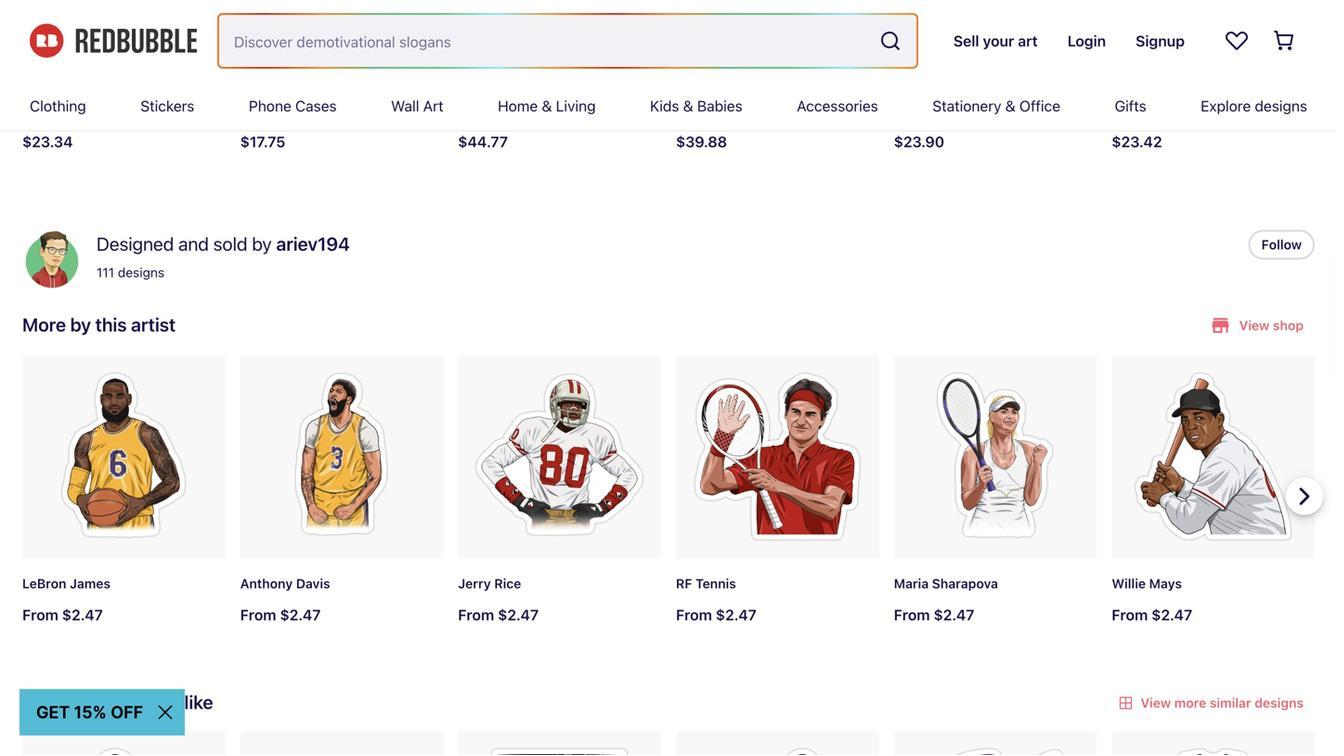 Task type: vqa. For each thing, say whether or not it's contained in the screenshot.
duffle bags Link
no



Task type: describe. For each thing, give the bounding box(es) containing it.
soft
[[940, 103, 967, 118]]

office
[[1020, 97, 1061, 115]]

item preview, classic t-shirt designed and sold by ariev194. image
[[22, 0, 225, 85]]

0 vertical spatial by
[[252, 233, 272, 254]]

stickers link
[[140, 82, 194, 130]]

shirt
[[84, 103, 114, 118]]

kids & babies
[[650, 97, 743, 115]]

maria sharapova
[[894, 576, 999, 591]]

1 item preview, lebron james designed and sold by ariev194. image from the top
[[22, 355, 225, 558]]

wall art
[[391, 97, 444, 115]]

phone cases
[[249, 97, 337, 115]]

111 designs
[[97, 265, 165, 280]]

kids
[[650, 97, 679, 115]]

from $2.47 for james
[[22, 606, 103, 624]]

james
[[70, 576, 111, 591]]

item preview, mamba designed and sold by amorclothingco. image
[[676, 731, 879, 755]]

stickers for stickers
[[140, 97, 194, 115]]

iphone soft case
[[894, 103, 1001, 118]]

wall art link
[[391, 82, 444, 130]]

from for rf
[[676, 606, 712, 624]]

lebron james
[[22, 576, 111, 591]]

jerry rice
[[458, 576, 521, 591]]

rf tennis
[[676, 576, 736, 591]]

stickers you might like
[[22, 691, 213, 713]]

from $2.47 for mays
[[1112, 606, 1193, 624]]

baseball
[[1112, 103, 1165, 118]]

pullover for $44.77
[[458, 103, 509, 118]]

kids & babies link
[[650, 82, 743, 130]]

& for kids
[[683, 97, 694, 115]]

art
[[423, 97, 444, 115]]

willie mays
[[1112, 576, 1182, 591]]

item preview, rf tennis designed and sold by ariev194. image
[[676, 355, 879, 558]]

from for lebron
[[22, 606, 58, 624]]

gifts link
[[1115, 82, 1147, 130]]

designs for explore designs
[[1255, 97, 1308, 115]]

willie
[[1112, 576, 1146, 591]]

menu bar containing clothing
[[30, 82, 1308, 130]]

$2.47 for rice
[[498, 606, 539, 624]]

wall
[[391, 97, 419, 115]]

item preview, pullover hoodie designed and sold by ariev194. image
[[458, 0, 661, 85]]

item preview, mamba designed and sold by getup-clothing. image
[[240, 731, 443, 755]]

hoodie
[[512, 103, 557, 118]]

clothing
[[30, 97, 86, 115]]

classic t-shirt
[[22, 103, 114, 118]]

Search term search field
[[219, 15, 872, 67]]

clothing link
[[30, 82, 86, 130]]

stationery
[[933, 97, 1002, 115]]

classic
[[22, 103, 67, 118]]

$17.75
[[240, 133, 285, 150]]

you
[[96, 691, 127, 713]]

$2.47 for tennis
[[716, 606, 757, 624]]

item preview, alex "carushow" caruso to the chicago bulls designed and sold by quadghouls. image
[[458, 731, 661, 755]]

explore
[[1201, 97, 1251, 115]]

maria
[[894, 576, 929, 591]]

$44.77
[[458, 133, 508, 150]]

gifts
[[1115, 97, 1147, 115]]

$2.47 for davis
[[280, 606, 321, 624]]

pullover sweatshirt
[[676, 103, 797, 118]]

iphone
[[894, 103, 937, 118]]

more by this artist
[[22, 313, 176, 335]]

more
[[22, 313, 66, 335]]

cap
[[1169, 103, 1193, 118]]

from $2.47 for tennis
[[676, 606, 757, 624]]

$23.90
[[894, 133, 945, 150]]

pullover hoodie
[[458, 103, 557, 118]]

& for home
[[542, 97, 552, 115]]

sharapova
[[932, 576, 999, 591]]

item preview, anthony davis designed and sold by ariev194. image
[[240, 355, 443, 558]]

from for willie
[[1112, 606, 1148, 624]]



Task type: locate. For each thing, give the bounding box(es) containing it.
lebron
[[22, 576, 66, 591]]

by left this at the top left of page
[[70, 313, 91, 335]]

2 horizontal spatial &
[[1006, 97, 1016, 115]]

from $2.47 for sharapova
[[894, 606, 975, 624]]

2 $2.47 from the left
[[280, 606, 321, 624]]

pullover up $39.88
[[676, 103, 727, 118]]

accessories
[[797, 97, 878, 115]]

stickers inside menu bar
[[140, 97, 194, 115]]

1 vertical spatial item preview, lebron james designed and sold by ariev194. image
[[22, 731, 225, 755]]

designed and sold by ariev194
[[97, 233, 350, 254]]

0 horizontal spatial by
[[70, 313, 91, 335]]

$2.47 down tennis at bottom
[[716, 606, 757, 624]]

4 from $2.47 from the left
[[676, 606, 757, 624]]

from down maria
[[894, 606, 930, 624]]

1 horizontal spatial designs
[[1255, 97, 1308, 115]]

designs
[[1255, 97, 1308, 115], [118, 265, 165, 280]]

accessories link
[[797, 82, 878, 130]]

2 pullover from the left
[[676, 103, 727, 118]]

$2.47
[[62, 606, 103, 624], [280, 606, 321, 624], [498, 606, 539, 624], [716, 606, 757, 624], [934, 606, 975, 624], [1152, 606, 1193, 624]]

& left living
[[542, 97, 552, 115]]

0 horizontal spatial stickers
[[22, 691, 91, 713]]

from $2.47 down willie mays
[[1112, 606, 1193, 624]]

item preview, iphone soft case designed and sold by ariev194. image
[[894, 0, 1097, 85]]

$23.34
[[22, 133, 73, 150]]

pullover
[[458, 103, 509, 118], [676, 103, 727, 118]]

2 & from the left
[[683, 97, 694, 115]]

2 from from the left
[[240, 606, 276, 624]]

1 horizontal spatial by
[[252, 233, 272, 254]]

item preview, lebron james mamba jersey designed and sold by walkdesigns. image
[[1112, 731, 1315, 755]]

& inside stationery & office link
[[1006, 97, 1016, 115]]

designs for 111 designs
[[118, 265, 165, 280]]

3 $2.47 from the left
[[498, 606, 539, 624]]

from $2.47 down lebron james
[[22, 606, 103, 624]]

home & living
[[498, 97, 596, 115]]

5 $2.47 from the left
[[934, 606, 975, 624]]

from $2.47 down the jerry rice
[[458, 606, 539, 624]]

from $2.47 down tennis at bottom
[[676, 606, 757, 624]]

babies
[[698, 97, 743, 115]]

6 from $2.47 from the left
[[1112, 606, 1193, 624]]

$2.47 for sharapova
[[934, 606, 975, 624]]

$2.47 down mays
[[1152, 606, 1193, 624]]

designs right the explore
[[1255, 97, 1308, 115]]

might
[[131, 691, 180, 713]]

0 vertical spatial stickers
[[140, 97, 194, 115]]

1 horizontal spatial pullover
[[676, 103, 727, 118]]

0 horizontal spatial &
[[542, 97, 552, 115]]

this
[[95, 313, 127, 335]]

redbubble logo image
[[30, 24, 197, 58]]

explore designs link
[[1201, 82, 1308, 130]]

anthony
[[240, 576, 293, 591]]

from down anthony
[[240, 606, 276, 624]]

1 & from the left
[[542, 97, 552, 115]]

1 from $2.47 from the left
[[22, 606, 103, 624]]

and
[[178, 233, 209, 254]]

$39.88
[[676, 133, 727, 150]]

0 vertical spatial item preview, lebron james designed and sold by ariev194. image
[[22, 355, 225, 558]]

5 from from the left
[[894, 606, 930, 624]]

pullover for $39.88
[[676, 103, 727, 118]]

& right case
[[1006, 97, 1016, 115]]

$2.47 for james
[[62, 606, 103, 624]]

artist
[[131, 313, 176, 335]]

item preview, lebron james designed and sold by ariev194. image
[[22, 355, 225, 558], [22, 731, 225, 755]]

1 vertical spatial stickers
[[22, 691, 91, 713]]

2 item preview, lebron james designed and sold by ariev194. image from the top
[[22, 731, 225, 755]]

home
[[498, 97, 538, 115]]

rice
[[494, 576, 521, 591]]

poster
[[240, 103, 281, 118]]

from down jerry in the bottom left of the page
[[458, 606, 494, 624]]

designed
[[97, 233, 174, 254]]

item preview, maria sharapova designed and sold by ariev194. image
[[894, 355, 1097, 558]]

anthony davis
[[240, 576, 330, 591]]

stickers for stickers you might like
[[22, 691, 91, 713]]

from
[[22, 606, 58, 624], [240, 606, 276, 624], [458, 606, 494, 624], [676, 606, 712, 624], [894, 606, 930, 624], [1112, 606, 1148, 624]]

4 from from the left
[[676, 606, 712, 624]]

from $2.47 for davis
[[240, 606, 321, 624]]

from $2.47 down anthony davis
[[240, 606, 321, 624]]

& right kids
[[683, 97, 694, 115]]

item preview, poster designed and sold by ariev194. image
[[240, 0, 443, 85]]

6 from from the left
[[1112, 606, 1148, 624]]

item preview, pullover sweatshirt designed and sold by ariev194. image
[[676, 0, 879, 85]]

$2.47 down maria sharapova
[[934, 606, 975, 624]]

$2.47 down the james at the left bottom
[[62, 606, 103, 624]]

5 from $2.47 from the left
[[894, 606, 975, 624]]

1 horizontal spatial stickers
[[140, 97, 194, 115]]

rf
[[676, 576, 692, 591]]

by right sold
[[252, 233, 272, 254]]

1 from from the left
[[22, 606, 58, 624]]

mays
[[1150, 576, 1182, 591]]

3 from from the left
[[458, 606, 494, 624]]

from $2.47 for rice
[[458, 606, 539, 624]]

ariev194
[[276, 233, 350, 254]]

$2.47 down davis
[[280, 606, 321, 624]]

stickers right shirt
[[140, 97, 194, 115]]

0 vertical spatial designs
[[1255, 97, 1308, 115]]

home & living link
[[498, 82, 596, 130]]

0 horizontal spatial designs
[[118, 265, 165, 280]]

davis
[[296, 576, 330, 591]]

& inside home & living link
[[542, 97, 552, 115]]

ariev194 link
[[276, 230, 350, 258]]

None field
[[219, 15, 917, 67]]

stationery & office
[[933, 97, 1061, 115]]

tennis
[[696, 576, 736, 591]]

designs down designed
[[118, 265, 165, 280]]

cases
[[295, 97, 337, 115]]

sweatshirt
[[730, 103, 797, 118]]

3 & from the left
[[1006, 97, 1016, 115]]

like
[[184, 691, 213, 713]]

1 vertical spatial designs
[[118, 265, 165, 280]]

111
[[97, 265, 114, 280]]

living
[[556, 97, 596, 115]]

from down the willie
[[1112, 606, 1148, 624]]

phone cases link
[[249, 82, 337, 130]]

& for stationery
[[1006, 97, 1016, 115]]

from for maria
[[894, 606, 930, 624]]

$2.47 for mays
[[1152, 606, 1193, 624]]

0 horizontal spatial pullover
[[458, 103, 509, 118]]

from for jerry
[[458, 606, 494, 624]]

stationery & office link
[[933, 82, 1061, 130]]

sold
[[213, 233, 248, 254]]

case
[[970, 103, 1001, 118]]

explore designs
[[1201, 97, 1308, 115]]

pullover up $44.77
[[458, 103, 509, 118]]

baseball cap
[[1112, 103, 1193, 118]]

by
[[252, 233, 272, 254], [70, 313, 91, 335]]

from down rf
[[676, 606, 712, 624]]

from $2.47 down maria sharapova
[[894, 606, 975, 624]]

1 pullover from the left
[[458, 103, 509, 118]]

from $2.47
[[22, 606, 103, 624], [240, 606, 321, 624], [458, 606, 539, 624], [676, 606, 757, 624], [894, 606, 975, 624], [1112, 606, 1193, 624]]

from for anthony
[[240, 606, 276, 624]]

item preview, willie mays designed and sold by ariev194. image
[[1112, 355, 1315, 558]]

&
[[542, 97, 552, 115], [683, 97, 694, 115], [1006, 97, 1016, 115]]

& inside the kids & babies link
[[683, 97, 694, 115]]

t-
[[71, 103, 84, 118]]

$2.47 down rice
[[498, 606, 539, 624]]

menu bar
[[30, 82, 1308, 130]]

$23.42
[[1112, 133, 1163, 150]]

3 from $2.47 from the left
[[458, 606, 539, 624]]

item preview, quotes 24 purple designed and sold by dkabrw. image
[[894, 731, 1097, 755]]

4 $2.47 from the left
[[716, 606, 757, 624]]

phone
[[249, 97, 292, 115]]

1 $2.47 from the left
[[62, 606, 103, 624]]

from down lebron
[[22, 606, 58, 624]]

item preview, jerry rice designed and sold by ariev194. image
[[458, 355, 661, 558]]

2 from $2.47 from the left
[[240, 606, 321, 624]]

6 $2.47 from the left
[[1152, 606, 1193, 624]]

stickers left you
[[22, 691, 91, 713]]

1 vertical spatial by
[[70, 313, 91, 335]]

item preview, baseball cap designed and sold by ariev194. image
[[1112, 0, 1315, 85]]

stickers
[[140, 97, 194, 115], [22, 691, 91, 713]]

1 horizontal spatial &
[[683, 97, 694, 115]]

designs inside explore designs link
[[1255, 97, 1308, 115]]

jerry
[[458, 576, 491, 591]]



